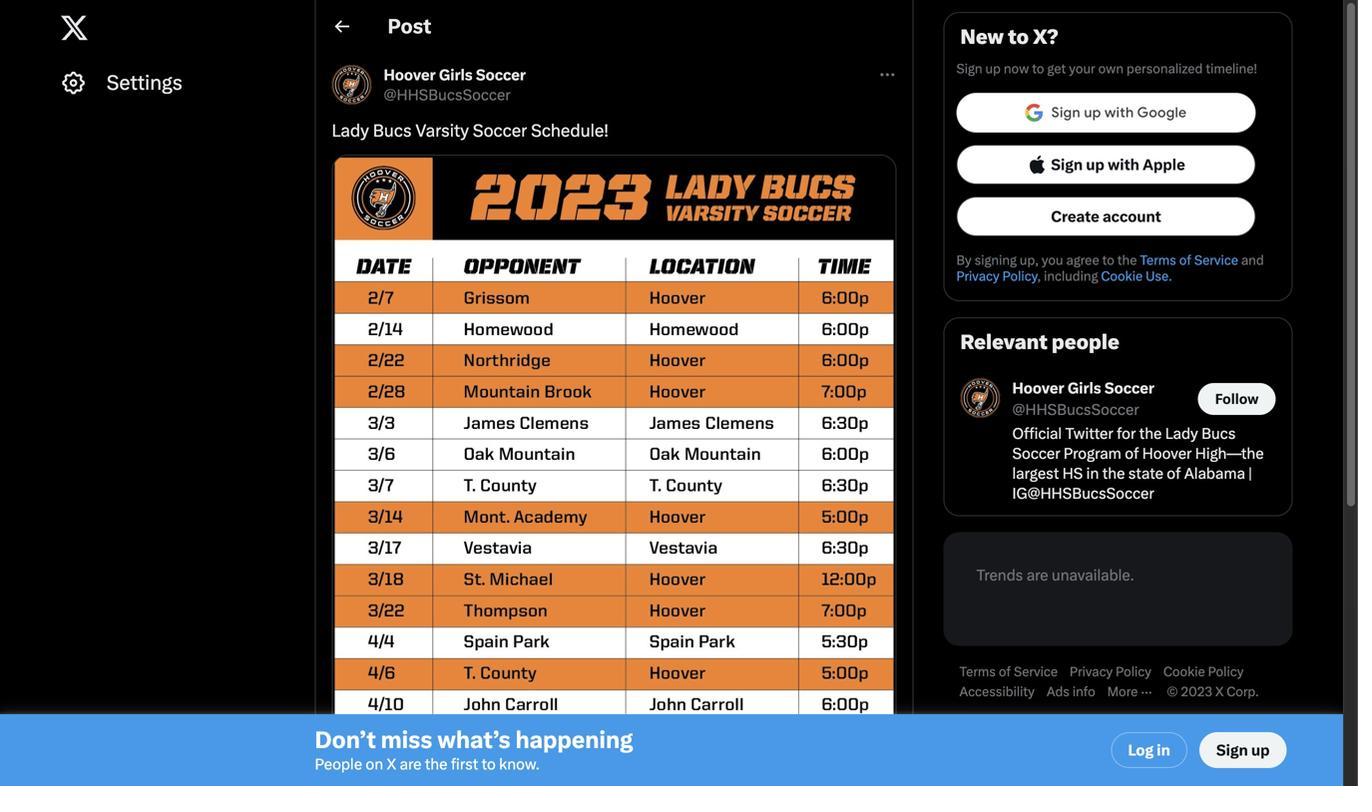 Task type: locate. For each thing, give the bounding box(es) containing it.
lady up alabama
[[1166, 425, 1199, 443]]

of
[[1180, 253, 1192, 268], [1125, 445, 1140, 463], [1167, 465, 1181, 483], [999, 665, 1011, 680]]

0 vertical spatial terms of service link
[[1141, 253, 1239, 268]]

and
[[1242, 253, 1265, 268]]

1 horizontal spatial policy
[[1116, 665, 1152, 680]]

0 vertical spatial @hhsbucssoccer link
[[384, 85, 511, 105]]

0 horizontal spatial hoover
[[384, 66, 436, 84]]

in right the hs
[[1087, 465, 1100, 483]]

2 horizontal spatial hoover
[[1143, 445, 1193, 463]]

1 vertical spatial hoover
[[1013, 379, 1065, 397]]

1 vertical spatial lady
[[1166, 425, 1199, 443]]

0 vertical spatial hoover
[[384, 66, 436, 84]]

hoover girls soccer @hhsbucssoccer for "@hhsbucssoccer" link to the left
[[384, 66, 526, 104]]

privacy policy link
[[957, 269, 1038, 284], [1070, 665, 1164, 680]]

1 vertical spatial cookie
[[1164, 665, 1206, 680]]

up left with
[[1087, 156, 1105, 174]]

0 vertical spatial privacy policy link
[[957, 269, 1038, 284]]

1 horizontal spatial terms
[[1141, 253, 1177, 268]]

terms up 'accessibility'
[[960, 665, 996, 680]]

0 vertical spatial hoover girls soccer @hhsbucssoccer
[[384, 66, 526, 104]]

girls inside relevant people section
[[1068, 379, 1102, 397]]

lady inside official twitter for the lady bucs soccer program of hoover high—the largest hs in the state of alabama | ig@hhsbucssoccer
[[1166, 425, 1199, 443]]

0 vertical spatial @hhsbucssoccer
[[384, 86, 511, 104]]

1 vertical spatial @hhsbucssoccer
[[1013, 401, 1140, 419]]

x
[[1216, 684, 1224, 700], [387, 756, 396, 774]]

hoover girls soccer link up the twitter
[[1013, 378, 1155, 400]]

0 horizontal spatial @hhsbucssoccer
[[384, 86, 511, 104]]

for
[[1117, 425, 1137, 443]]

privacy down the by
[[957, 269, 1000, 284]]

girls up the twitter
[[1068, 379, 1102, 397]]

with
[[1108, 156, 1140, 174]]

sign for sign up
[[1217, 742, 1249, 760]]

0 vertical spatial sign
[[957, 61, 983, 76]]

privacy
[[957, 269, 1000, 284], [1070, 665, 1113, 680]]

privacy policy link up more
[[1070, 665, 1164, 680]]

1 horizontal spatial are
[[1027, 567, 1049, 585]]

create
[[1052, 208, 1100, 226]]

cookie inside the by signing up, you agree to the terms of service and privacy policy , including cookie use.
[[1102, 269, 1143, 284]]

hoover girls soccer @hhsbucssoccer up varsity
[[384, 66, 526, 104]]

1 horizontal spatial hoover girls soccer link
[[1013, 378, 1155, 400]]

1 vertical spatial privacy
[[1070, 665, 1113, 680]]

hoover up state
[[1143, 445, 1193, 463]]

hoover girls soccer link
[[384, 65, 526, 85], [1013, 378, 1155, 400]]

hoover girls soccer link for "@hhsbucssoccer" link to the left
[[384, 65, 526, 85]]

1 vertical spatial terms of service link
[[960, 665, 1070, 680]]

sign for sign up with apple
[[1052, 156, 1083, 174]]

1 vertical spatial hoover girls soccer @hhsbucssoccer
[[1013, 379, 1155, 419]]

1 vertical spatial bucs
[[1202, 425, 1236, 443]]

service inside the by signing up, you agree to the terms of service and privacy policy , including cookie use.
[[1195, 253, 1239, 268]]

program
[[1064, 445, 1122, 463]]

1 vertical spatial privacy policy link
[[1070, 665, 1164, 680]]

0 vertical spatial girls
[[439, 66, 473, 84]]

don't
[[315, 727, 376, 754]]

0 vertical spatial terms
[[1141, 253, 1177, 268]]

1 vertical spatial service
[[1014, 665, 1058, 680]]

privacy inside the by signing up, you agree to the terms of service and privacy policy , including cookie use.
[[957, 269, 1000, 284]]

to inside don't miss what's happening people on x are the first to know.
[[482, 756, 496, 774]]

hoover girls soccer @hhsbucssoccer
[[384, 66, 526, 104], [1013, 379, 1155, 419]]

0 horizontal spatial are
[[400, 756, 422, 774]]

privacy policy link down signing
[[957, 269, 1038, 284]]

are right trends
[[1027, 567, 1049, 585]]

0 horizontal spatial up
[[986, 61, 1001, 76]]

1 horizontal spatial lady
[[1166, 425, 1199, 443]]

bucs inside official twitter for the lady bucs soccer program of hoover high—the largest hs in the state of alabama | ig@hhsbucssoccer
[[1202, 425, 1236, 443]]

2 vertical spatial sign
[[1217, 742, 1249, 760]]

©
[[1168, 684, 1179, 700]]

@hhsbucssoccer link up the twitter
[[1013, 400, 1140, 420]]

service up ads
[[1014, 665, 1058, 680]]

info
[[1073, 684, 1096, 700]]

to left x?
[[1009, 25, 1029, 49]]

hoover up official
[[1013, 379, 1065, 397]]

bucs inside home timeline element
[[373, 121, 412, 141]]

cookie
[[1102, 269, 1143, 284], [1164, 665, 1206, 680]]

1 horizontal spatial privacy policy link
[[1070, 665, 1164, 680]]

corp.
[[1227, 684, 1260, 700]]

cookie use. link
[[1102, 269, 1173, 284]]

your
[[1070, 61, 1096, 76]]

1 horizontal spatial hoover girls soccer @hhsbucssoccer
[[1013, 379, 1155, 419]]

1 horizontal spatial bucs
[[1202, 425, 1236, 443]]

0 horizontal spatial lady
[[332, 121, 369, 141]]

0 vertical spatial bucs
[[373, 121, 412, 141]]

in inside log in link
[[1157, 742, 1171, 760]]

0 horizontal spatial @hhsbucssoccer link
[[384, 85, 511, 105]]

0 horizontal spatial cookie
[[1102, 269, 1143, 284]]

0 horizontal spatial privacy
[[957, 269, 1000, 284]]

relevant people
[[961, 330, 1120, 354]]

on
[[366, 756, 383, 774]]

what's
[[438, 727, 511, 754]]

0 horizontal spatial in
[[1087, 465, 1100, 483]]

1 horizontal spatial @hhsbucssoccer link
[[1013, 400, 1140, 420]]

unavailable.
[[1052, 567, 1135, 585]]

sign up with apple
[[1052, 156, 1186, 174]]

1 vertical spatial x
[[387, 756, 396, 774]]

sign up link
[[1200, 733, 1287, 769]]

hoover girls soccer @hhsbucssoccer up the twitter
[[1013, 379, 1155, 419]]

timeline!
[[1206, 61, 1258, 76]]

sign inside button
[[1052, 156, 1083, 174]]

girls inside home timeline element
[[439, 66, 473, 84]]

policy down up,
[[1003, 269, 1038, 284]]

relevant
[[961, 330, 1048, 354]]

soccer
[[476, 66, 526, 84], [473, 121, 527, 141], [1105, 379, 1155, 397], [1013, 445, 1061, 463]]

sign up create
[[1052, 156, 1083, 174]]

service left and
[[1195, 253, 1239, 268]]

of down for
[[1125, 445, 1140, 463]]

2 horizontal spatial policy
[[1209, 665, 1244, 680]]

by
[[957, 253, 972, 268]]

hoover girls soccer link inside home timeline element
[[384, 65, 526, 85]]

the down program
[[1103, 465, 1126, 483]]

1 vertical spatial girls
[[1068, 379, 1102, 397]]

ig@hhsbucssoccer
[[1013, 485, 1155, 503]]

privacy inside footer navigation
[[1070, 665, 1113, 680]]

hoover girls soccer @hhsbucssoccer for bottommost "@hhsbucssoccer" link
[[1013, 379, 1155, 419]]

terms up use.
[[1141, 253, 1177, 268]]

log
[[1129, 742, 1154, 760]]

apple
[[1143, 156, 1186, 174]]

new to x?
[[961, 25, 1059, 49]]

cookie up the "©"
[[1164, 665, 1206, 680]]

sign for sign up now to get your own personalized timeline!
[[957, 61, 983, 76]]

first
[[451, 756, 479, 774]]

0 vertical spatial in
[[1087, 465, 1100, 483]]

1 vertical spatial in
[[1157, 742, 1171, 760]]

schedule!
[[531, 121, 609, 141]]

to inside the by signing up, you agree to the terms of service and privacy policy , including cookie use.
[[1103, 253, 1115, 268]]

ads info link
[[1047, 684, 1108, 700]]

terms of service link up use.
[[1141, 253, 1239, 268]]

0 vertical spatial privacy
[[957, 269, 1000, 284]]

the
[[1118, 253, 1138, 268], [1140, 425, 1163, 443], [1103, 465, 1126, 483], [425, 756, 448, 774]]

the left first
[[425, 756, 448, 774]]

service
[[1195, 253, 1239, 268], [1014, 665, 1058, 680]]

account
[[1103, 208, 1162, 226]]

@hhsbucssoccer for hoover girls soccer link inside relevant people section
[[1013, 401, 1140, 419]]

x?
[[1034, 25, 1059, 49]]

0 vertical spatial lady
[[332, 121, 369, 141]]

2023
[[1182, 684, 1213, 700]]

of left and
[[1180, 253, 1192, 268]]

to
[[1009, 25, 1029, 49], [1033, 61, 1045, 76], [1103, 253, 1115, 268], [482, 756, 496, 774]]

lady
[[332, 121, 369, 141], [1166, 425, 1199, 443]]

1 vertical spatial up
[[1087, 156, 1105, 174]]

ads
[[1047, 684, 1070, 700]]

policy for privacy
[[1116, 665, 1152, 680]]

of right state
[[1167, 465, 1181, 483]]

@hhsbucssoccer
[[384, 86, 511, 104], [1013, 401, 1140, 419]]

1 horizontal spatial girls
[[1068, 379, 1102, 397]]

hoover inside home timeline element
[[384, 66, 436, 84]]

terms inside footer navigation
[[960, 665, 996, 680]]

1 horizontal spatial privacy
[[1070, 665, 1113, 680]]

soccer up for
[[1105, 379, 1155, 397]]

to right first
[[482, 756, 496, 774]]

0 horizontal spatial policy
[[1003, 269, 1038, 284]]

0 vertical spatial up
[[986, 61, 1001, 76]]

1 horizontal spatial @hhsbucssoccer
[[1013, 401, 1140, 419]]

agree
[[1067, 253, 1100, 268]]

x right on
[[387, 756, 396, 774]]

@hhsbucssoccer inside home timeline element
[[384, 86, 511, 104]]

0 vertical spatial cookie
[[1102, 269, 1143, 284]]

hoover girls soccer link inside relevant people section
[[1013, 378, 1155, 400]]

policy up more popup button
[[1116, 665, 1152, 680]]

policy for cookie
[[1209, 665, 1244, 680]]

hoover girls soccer @hhsbucssoccer inside relevant people section
[[1013, 379, 1155, 419]]

sign down corp.
[[1217, 742, 1249, 760]]

sign down new
[[957, 61, 983, 76]]

@hhsbucssoccer up varsity
[[384, 86, 511, 104]]

more
[[1108, 684, 1139, 700]]

girls
[[439, 66, 473, 84], [1068, 379, 1102, 397]]

soccer up "largest"
[[1013, 445, 1061, 463]]

terms of service link
[[1141, 253, 1239, 268], [960, 665, 1070, 680]]

girls up varsity
[[439, 66, 473, 84]]

1 horizontal spatial cookie
[[1164, 665, 1206, 680]]

sign up with apple button
[[957, 145, 1257, 185]]

@hhsbucssoccer link up varsity
[[384, 85, 511, 105]]

0 vertical spatial service
[[1195, 253, 1239, 268]]

0 vertical spatial hoover girls soccer link
[[384, 65, 526, 85]]

in
[[1087, 465, 1100, 483], [1157, 742, 1171, 760]]

0 horizontal spatial x
[[387, 756, 396, 774]]

0 horizontal spatial girls
[[439, 66, 473, 84]]

policy
[[1003, 269, 1038, 284], [1116, 665, 1152, 680], [1209, 665, 1244, 680]]

the up the cookie use. link
[[1118, 253, 1138, 268]]

up left now
[[986, 61, 1001, 76]]

2 vertical spatial up
[[1252, 742, 1271, 760]]

create account link
[[957, 197, 1257, 237]]

hoover girls soccer @hhsbucssoccer inside home timeline element
[[384, 66, 526, 104]]

hoover for hoover girls soccer link inside relevant people section
[[1013, 379, 1065, 397]]

x down cookie policy link
[[1216, 684, 1224, 700]]

1 vertical spatial terms
[[960, 665, 996, 680]]

settings
[[107, 71, 183, 95]]

log in link
[[1112, 733, 1188, 769]]

2 vertical spatial hoover
[[1143, 445, 1193, 463]]

1 vertical spatial are
[[400, 756, 422, 774]]

1 vertical spatial sign
[[1052, 156, 1083, 174]]

@hhsbucssoccer for hoover girls soccer link within the home timeline element
[[384, 86, 511, 104]]

terms of service link up 'accessibility' link
[[960, 665, 1070, 680]]

1 horizontal spatial up
[[1087, 156, 1105, 174]]

up down corp.
[[1252, 742, 1271, 760]]

of up 'accessibility' link
[[999, 665, 1011, 680]]

of inside footer navigation
[[999, 665, 1011, 680]]

are down the miss
[[400, 756, 422, 774]]

lady left varsity
[[332, 121, 369, 141]]

new
[[961, 25, 1004, 49]]

own
[[1099, 61, 1124, 76]]

0 horizontal spatial service
[[1014, 665, 1058, 680]]

1 vertical spatial hoover girls soccer link
[[1013, 378, 1155, 400]]

0 vertical spatial are
[[1027, 567, 1049, 585]]

bucs left varsity
[[373, 121, 412, 141]]

0 horizontal spatial terms of service link
[[960, 665, 1070, 680]]

0 horizontal spatial bucs
[[373, 121, 412, 141]]

soccer inside official twitter for the lady bucs soccer program of hoover high—the largest hs in the state of alabama | ig@hhsbucssoccer
[[1013, 445, 1061, 463]]

miss
[[381, 727, 433, 754]]

hoover down post
[[384, 66, 436, 84]]

1 horizontal spatial x
[[1216, 684, 1224, 700]]

to left get
[[1033, 61, 1045, 76]]

bucs up high—the
[[1202, 425, 1236, 443]]

0 vertical spatial x
[[1216, 684, 1224, 700]]

cookie inside cookie policy accessibility
[[1164, 665, 1206, 680]]

up inside button
[[1087, 156, 1105, 174]]

1 horizontal spatial in
[[1157, 742, 1171, 760]]

policy inside cookie policy accessibility
[[1209, 665, 1244, 680]]

in right log
[[1157, 742, 1171, 760]]

policy up © 2023 x corp.
[[1209, 665, 1244, 680]]

privacy up info
[[1070, 665, 1113, 680]]

sign up
[[1217, 742, 1271, 760]]

cookie left use.
[[1102, 269, 1143, 284]]

@hhsbucssoccer up the twitter
[[1013, 401, 1140, 419]]

up
[[986, 61, 1001, 76], [1087, 156, 1105, 174], [1252, 742, 1271, 760]]

know.
[[499, 756, 540, 774]]

0 horizontal spatial terms
[[960, 665, 996, 680]]

hoover
[[384, 66, 436, 84], [1013, 379, 1065, 397], [1143, 445, 1193, 463]]

hoover girls soccer link up varsity
[[384, 65, 526, 85]]

1 horizontal spatial hoover
[[1013, 379, 1065, 397]]

log in
[[1129, 742, 1171, 760]]

1 horizontal spatial sign
[[1052, 156, 1083, 174]]

use.
[[1146, 269, 1173, 284]]

to right agree
[[1103, 253, 1115, 268]]

2 horizontal spatial sign
[[1217, 742, 1249, 760]]

bucs
[[373, 121, 412, 141], [1202, 425, 1236, 443]]

sign up now to get your own personalized timeline!
[[957, 61, 1258, 76]]

0 horizontal spatial privacy policy link
[[957, 269, 1038, 284]]

1 horizontal spatial service
[[1195, 253, 1239, 268]]

0 horizontal spatial sign
[[957, 61, 983, 76]]

sign
[[957, 61, 983, 76], [1052, 156, 1083, 174], [1217, 742, 1249, 760]]

varsity
[[416, 121, 469, 141]]

0 horizontal spatial hoover girls soccer link
[[384, 65, 526, 85]]

@hhsbucssoccer inside relevant people section
[[1013, 401, 1140, 419]]

trends
[[977, 567, 1024, 585]]

0 horizontal spatial hoover girls soccer @hhsbucssoccer
[[384, 66, 526, 104]]



Task type: describe. For each thing, give the bounding box(es) containing it.
trends are unavailable.
[[977, 567, 1135, 585]]

the right for
[[1140, 425, 1163, 443]]

including
[[1044, 269, 1099, 284]]

hs
[[1063, 465, 1084, 483]]

accessibility
[[960, 684, 1035, 700]]

you
[[1042, 253, 1064, 268]]

relevant people section
[[945, 319, 1292, 516]]

in inside official twitter for the lady bucs soccer program of hoover high—the largest hs in the state of alabama | ig@hhsbucssoccer
[[1087, 465, 1100, 483]]

people
[[315, 756, 362, 774]]

hoover inside official twitter for the lady bucs soccer program of hoover high—the largest hs in the state of alabama | ig@hhsbucssoccer
[[1143, 445, 1193, 463]]

largest
[[1013, 465, 1060, 483]]

hoover for hoover girls soccer link within the home timeline element
[[384, 66, 436, 84]]

follow button
[[1199, 383, 1276, 415]]

post
[[388, 14, 431, 38]]

get
[[1048, 61, 1067, 76]]

terms inside the by signing up, you agree to the terms of service and privacy policy , including cookie use.
[[1141, 253, 1177, 268]]

up,
[[1020, 253, 1039, 268]]

girls for bottommost "@hhsbucssoccer" link
[[1068, 379, 1102, 397]]

|
[[1249, 465, 1253, 483]]

x inside don't miss what's happening people on x are the first to know.
[[387, 756, 396, 774]]

soccer right varsity
[[473, 121, 527, 141]]

of inside the by signing up, you agree to the terms of service and privacy policy , including cookie use.
[[1180, 253, 1192, 268]]

settings link
[[48, 58, 307, 108]]

cookie policy link
[[1164, 665, 1256, 680]]

the inside the by signing up, you agree to the terms of service and privacy policy , including cookie use.
[[1118, 253, 1138, 268]]

high—the
[[1196, 445, 1265, 463]]

state
[[1129, 465, 1164, 483]]

soccer up lady bucs varsity soccer schedule!
[[476, 66, 526, 84]]

alabama
[[1185, 465, 1246, 483]]

home timeline element
[[316, 0, 913, 787]]

signing
[[975, 253, 1017, 268]]

,
[[1038, 269, 1042, 284]]

1 horizontal spatial terms of service link
[[1141, 253, 1239, 268]]

more button
[[1108, 684, 1168, 700]]

hoover girls soccer link for bottommost "@hhsbucssoccer" link
[[1013, 378, 1155, 400]]

personalized
[[1127, 61, 1204, 76]]

happening
[[516, 727, 633, 754]]

don't miss what's happening people on x are the first to know.
[[315, 727, 633, 774]]

up for now
[[986, 61, 1001, 76]]

are inside don't miss what's happening people on x are the first to know.
[[400, 756, 422, 774]]

ads info
[[1047, 684, 1096, 700]]

service inside footer navigation
[[1014, 665, 1058, 680]]

official
[[1013, 425, 1063, 443]]

lady bucs varsity soccer schedule!
[[332, 121, 609, 141]]

follow
[[1216, 391, 1260, 408]]

by signing up, you agree to the terms of service and privacy policy , including cookie use.
[[957, 253, 1268, 284]]

terms of service
[[960, 665, 1058, 680]]

girls for "@hhsbucssoccer" link to the left
[[439, 66, 473, 84]]

official twitter for the lady bucs soccer program of hoover high—the largest hs in the state of alabama | ig@hhsbucssoccer
[[1013, 425, 1265, 503]]

create account
[[1052, 208, 1162, 226]]

the inside don't miss what's happening people on x are the first to know.
[[425, 756, 448, 774]]

accessibility link
[[960, 684, 1047, 700]]

footer navigation
[[944, 663, 1293, 702]]

sign up region
[[945, 13, 1292, 301]]

up for with
[[1087, 156, 1105, 174]]

2 horizontal spatial up
[[1252, 742, 1271, 760]]

policy inside the by signing up, you agree to the terms of service and privacy policy , including cookie use.
[[1003, 269, 1038, 284]]

1 vertical spatial @hhsbucssoccer link
[[1013, 400, 1140, 420]]

now
[[1004, 61, 1030, 76]]

twitter
[[1066, 425, 1114, 443]]

cookie policy accessibility
[[960, 665, 1244, 700]]

people
[[1052, 330, 1120, 354]]

© 2023 x corp.
[[1168, 684, 1260, 700]]

lady inside home timeline element
[[332, 121, 369, 141]]

privacy policy
[[1070, 665, 1152, 680]]

x inside footer navigation
[[1216, 684, 1224, 700]]



Task type: vqa. For each thing, say whether or not it's contained in the screenshot.
the leftmost Verified account icon
no



